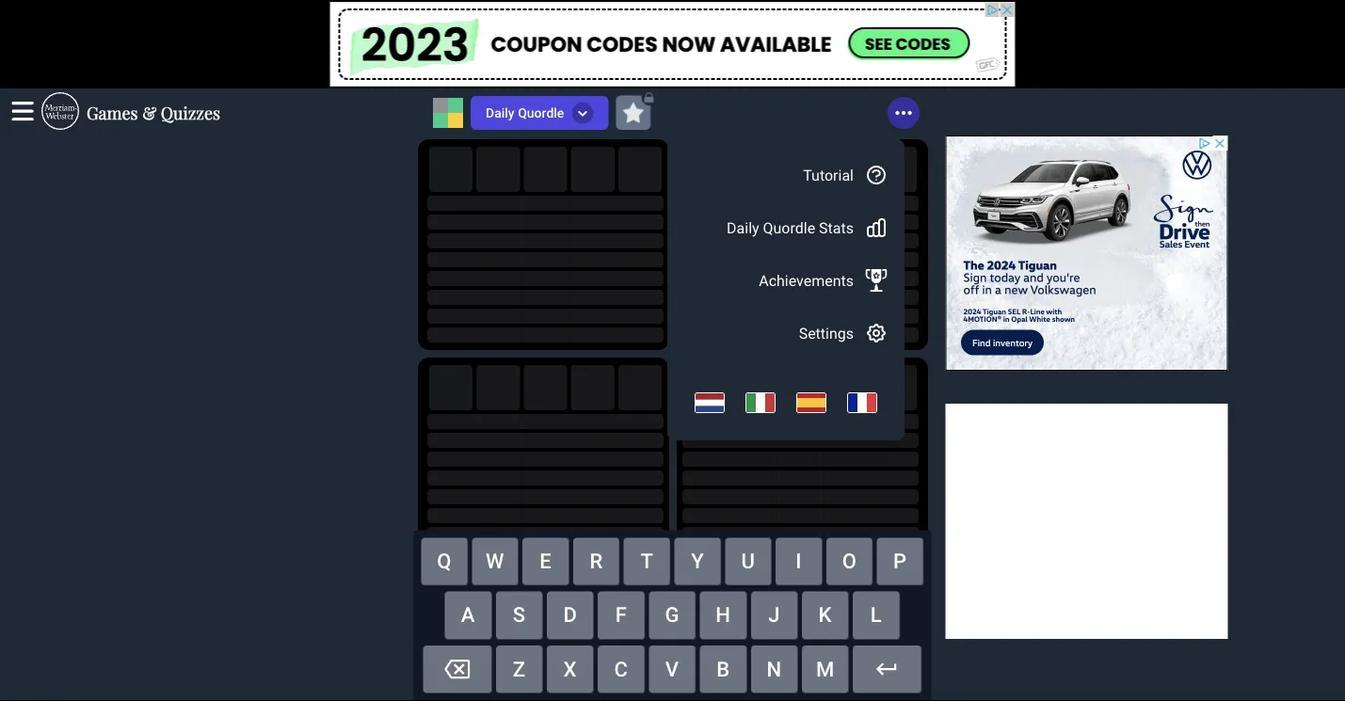 Task type: vqa. For each thing, say whether or not it's contained in the screenshot.
Advertisement 'region'
yes



Task type: locate. For each thing, give the bounding box(es) containing it.
row 8. future guess. row inside game board 3 'table'
[[427, 526, 663, 544]]

n
[[767, 657, 782, 682]]

daily quordle stats
[[727, 219, 854, 237]]

g button
[[649, 592, 697, 640]]

row 1. current guess . row inside game board 3 'table'
[[427, 364, 663, 413]]

row 5. future guess. row inside game board 4 "table"
[[682, 469, 919, 488]]

row 6. future guess. row for game board 3 'table'
[[427, 488, 663, 507]]

row 1. current guess . row inside game board 1 table
[[427, 145, 663, 194]]

daily quordle button
[[471, 96, 609, 130]]

row 8. future guess. row inside game board 1 table
[[427, 307, 663, 326]]

row 7. future guess. row
[[427, 288, 663, 307], [682, 288, 919, 307], [427, 507, 663, 526], [682, 507, 919, 526]]

row 2. future guess. row for "row 1. current guess ." row within the game board 3 'table'
[[427, 413, 663, 431]]

1 vertical spatial daily
[[727, 219, 760, 237]]

daily
[[486, 105, 515, 121], [727, 219, 760, 237]]

2 vertical spatial advertisement region
[[946, 404, 1229, 639]]

row 8. future guess. row for row 7. future guess. "row" in the game board 4 "table"
[[682, 526, 919, 544]]

row 2. future guess. row
[[427, 194, 663, 213], [682, 194, 919, 213], [427, 413, 663, 431], [682, 413, 919, 431]]

row 1. current guess . row for game board 4 "table"
[[682, 364, 919, 413]]

row 2. future guess. row for "row 1. current guess ." row within game board 1 table
[[427, 194, 663, 213]]

row 4. future guess. row for "row 1. current guess ." row within the game board 3 'table''s row 3. future guess. row
[[427, 450, 663, 469]]

quordle inside dropdown button
[[518, 105, 564, 121]]

keyboard row 3 row
[[418, 642, 928, 696]]

0 vertical spatial daily
[[486, 105, 515, 121]]

games
[[87, 101, 138, 124]]

0 vertical spatial quordle
[[518, 105, 564, 121]]

1 horizontal spatial row 9. future guess. row
[[682, 326, 919, 345]]

row 6. future guess. row for game board 1 table
[[427, 269, 663, 288]]

row 8. future guess. row for row 7. future guess. "row" within the game board 2 table
[[682, 307, 919, 326]]

k button
[[802, 592, 850, 640]]

l button
[[853, 592, 901, 640]]

row 3. future guess. row for "row 1. current guess ." row within game board 1 table
[[427, 213, 663, 232]]

row 4. future guess. row inside game board 2 table
[[682, 232, 919, 251]]

game board 1 table
[[418, 139, 669, 350]]

quordle right the quordle image
[[518, 105, 564, 121]]

row 4. future guess. row inside game board 3 'table'
[[427, 450, 663, 469]]

row 3. future guess. row for "row 1. current guess ." row within the game board 3 'table'
[[427, 431, 663, 450]]

row 1. current guess . row inside game board 4 "table"
[[682, 364, 919, 413]]

row 2. future guess. row for "row 1. current guess ." row in game board 2 table
[[682, 194, 919, 213]]

1 row 9. future guess. row from the left
[[427, 326, 663, 345]]

row 9. future guess. row for row 7. future guess. "row" in the game board 1 table
[[427, 326, 663, 345]]

r button
[[573, 538, 620, 586]]

open more options dropdown image
[[888, 97, 920, 129]]

k
[[819, 603, 832, 628]]

row 1. current guess . row inside game board 2 table
[[682, 145, 919, 194]]

row 5. future guess. row for row 4. future guess. 'row' in the game board 4 "table"
[[682, 469, 919, 488]]

quordle italiano image
[[747, 394, 775, 413]]

j button
[[751, 592, 799, 640]]

d button
[[547, 592, 594, 640]]

1 horizontal spatial quordle
[[763, 219, 816, 237]]

quordle nederlands image
[[696, 394, 724, 413]]

row 5. future guess. row inside game board 2 table
[[682, 251, 919, 269]]

quordle image
[[433, 98, 463, 128]]

j
[[769, 603, 780, 628]]

u button
[[725, 538, 772, 586]]

advertisement region
[[330, 2, 1016, 87], [946, 136, 1229, 371], [946, 404, 1229, 639]]

game board 2 table
[[677, 139, 928, 350]]

row 8. future guess. row
[[427, 307, 663, 326], [682, 307, 919, 326], [427, 526, 663, 544], [682, 526, 919, 544]]

español link
[[786, 382, 837, 424]]

1 horizontal spatial daily
[[727, 219, 760, 237]]

row 1. current guess . row
[[427, 145, 663, 194], [682, 145, 919, 194], [427, 364, 663, 413], [682, 364, 919, 413]]

row 7. future guess. row inside game board 1 table
[[427, 288, 663, 307]]

row 7. future guess. row inside game board 3 'table'
[[427, 507, 663, 526]]

row 5. future guess. row
[[427, 251, 663, 269], [682, 251, 919, 269], [427, 469, 663, 488], [682, 469, 919, 488]]

p
[[894, 549, 907, 574]]

2 row 9. future guess. row from the left
[[682, 326, 919, 345]]

row 3. future guess. row for "row 1. current guess ." row within the game board 4 "table"
[[682, 431, 919, 450]]

1 vertical spatial quordle
[[763, 219, 816, 237]]

italiano link
[[736, 382, 786, 424]]

français link
[[837, 382, 888, 424]]

b button
[[700, 646, 748, 694]]

i button
[[776, 538, 823, 586]]

e
[[540, 549, 552, 574]]

game boards element
[[414, 136, 932, 573]]

row 4. future guess. row
[[427, 232, 663, 251], [682, 232, 919, 251], [427, 450, 663, 469], [682, 450, 919, 469]]

daily inside dropdown button
[[486, 105, 515, 121]]

game board 3 table
[[418, 358, 669, 569]]

row 8. future guess. row inside game board 2 table
[[682, 307, 919, 326]]

row 4. future guess. row for row 3. future guess. row corresponding to "row 1. current guess ." row in game board 2 table
[[682, 232, 919, 251]]

row 8. future guess. row for row 7. future guess. "row" in the game board 1 table
[[427, 307, 663, 326]]

c button
[[598, 646, 646, 694]]

v
[[666, 657, 679, 682]]

0 horizontal spatial quordle
[[518, 105, 564, 121]]

quordle left "stats"
[[763, 219, 816, 237]]

w
[[486, 549, 504, 574]]

row 2. future guess. row for "row 1. current guess ." row within the game board 4 "table"
[[682, 413, 919, 431]]

settings image
[[866, 322, 888, 345]]

row 7. future guess. row inside game board 2 table
[[682, 288, 919, 307]]

o
[[843, 549, 857, 574]]

row 5. future guess. row inside game board 3 'table'
[[427, 469, 663, 488]]

row 5. future guess. row for row 4. future guess. 'row' inside game board 3 'table'
[[427, 469, 663, 488]]

row 8. future guess. row inside game board 4 "table"
[[682, 526, 919, 544]]

settings
[[799, 324, 854, 342]]

quizzes
[[161, 101, 220, 124]]

row 6. future guess. row for game board 4 "table"
[[682, 488, 919, 507]]

1 vertical spatial advertisement region
[[946, 136, 1229, 371]]

row 9. future guess. row
[[427, 326, 663, 345], [682, 326, 919, 345]]

row 7. future guess. row for row 6. future guess. row corresponding to game board 4 "table"
[[682, 507, 919, 526]]

keyboard table
[[414, 531, 932, 702]]

row 4. future guess. row inside game board 4 "table"
[[682, 450, 919, 469]]

quordle español image
[[798, 394, 826, 413]]

row 6. future guess. row
[[427, 269, 663, 288], [682, 269, 919, 288], [427, 488, 663, 507], [682, 488, 919, 507]]

row 7. future guess. row for game board 2 table's row 6. future guess. row
[[682, 288, 919, 307]]

s button
[[496, 592, 543, 640]]

0 horizontal spatial row 9. future guess. row
[[427, 326, 663, 345]]

backspace key image
[[445, 657, 470, 682]]

quordle
[[518, 105, 564, 121], [763, 219, 816, 237]]

quordle link
[[433, 98, 463, 128]]

i
[[796, 549, 802, 574]]

row 1. current guess . row for game board 2 table
[[682, 145, 919, 194]]

daily for daily quordle stats
[[727, 219, 760, 237]]

row 8. future guess. row for row 7. future guess. "row" within the game board 3 'table'
[[427, 526, 663, 544]]

row 1. current guess . row for game board 3 'table'
[[427, 364, 663, 413]]

daily up achievements
[[727, 219, 760, 237]]

quordle for daily quordle
[[518, 105, 564, 121]]

f button
[[598, 592, 646, 640]]

keyboard row 2 row
[[418, 588, 928, 642]]

row 5. future guess. row inside game board 1 table
[[427, 251, 663, 269]]

row 7. future guess. row inside game board 4 "table"
[[682, 507, 919, 526]]

q button
[[421, 538, 468, 586]]

daily right the quordle image
[[486, 105, 515, 121]]

row 3. future guess. row
[[427, 213, 663, 232], [682, 213, 919, 232], [427, 431, 663, 450], [682, 431, 919, 450]]

r
[[590, 549, 603, 574]]

m button
[[802, 646, 850, 694]]

row 4. future guess. row inside game board 1 table
[[427, 232, 663, 251]]

n button
[[751, 646, 799, 694]]

stats
[[819, 219, 854, 237]]

0 horizontal spatial daily
[[486, 105, 515, 121]]

c
[[615, 657, 628, 682]]



Task type: describe. For each thing, give the bounding box(es) containing it.
keyboard row 1 row
[[418, 534, 928, 588]]

y
[[691, 549, 704, 574]]

row 9. future guess. row for row 7. future guess. "row" within the game board 2 table
[[682, 326, 919, 345]]

quordle français image
[[849, 394, 877, 413]]

w button
[[472, 538, 519, 586]]

a
[[461, 603, 475, 628]]

u
[[742, 549, 755, 574]]

games & quizzes
[[87, 101, 220, 124]]

g
[[665, 603, 680, 628]]

v button
[[649, 646, 697, 694]]

daily quordle
[[486, 105, 564, 121]]

row 7. future guess. row for row 6. future guess. row corresponding to game board 1 table
[[427, 288, 663, 307]]

t button
[[624, 538, 671, 586]]

row 2. future guess. image
[[871, 196, 919, 211]]

row 3. future guess. row for "row 1. current guess ." row in game board 2 table
[[682, 213, 919, 232]]

row 4. future guess. row for "row 1. current guess ." row within game board 1 table row 3. future guess. row
[[427, 232, 663, 251]]

z button
[[496, 646, 543, 694]]

y button
[[675, 538, 722, 586]]

t
[[641, 549, 653, 574]]

s
[[513, 603, 526, 628]]

daily for daily quordle
[[486, 105, 515, 121]]

row 4. future guess. row for row 3. future guess. row corresponding to "row 1. current guess ." row within the game board 4 "table"
[[682, 450, 919, 469]]

m
[[816, 657, 835, 682]]

x button
[[547, 646, 594, 694]]

nederlands link
[[685, 382, 736, 424]]

0 vertical spatial advertisement region
[[330, 2, 1016, 87]]

row 6. future guess. row for game board 2 table
[[682, 269, 919, 288]]

a button
[[445, 592, 492, 640]]

game board 4 table
[[677, 358, 928, 569]]

z
[[513, 657, 526, 682]]

row 1. current guess . row for game board 1 table
[[427, 145, 663, 194]]

daily quordle stats image
[[866, 217, 888, 239]]

achievements image
[[866, 269, 888, 292]]

x
[[564, 657, 577, 682]]

o button
[[827, 538, 874, 586]]

games & quizzes link
[[87, 101, 220, 125]]

enter key button
[[853, 646, 922, 694]]

h button
[[700, 592, 748, 640]]

backspace key button
[[423, 646, 492, 694]]

row 5. future guess. row for row 4. future guess. 'row' within the game board 2 table
[[682, 251, 919, 269]]

quordle for daily quordle stats
[[763, 219, 816, 237]]

f
[[616, 603, 627, 628]]

d
[[564, 603, 577, 628]]

l
[[871, 603, 882, 628]]

b
[[717, 657, 730, 682]]

game boards row 2 element
[[414, 354, 932, 573]]

enter key image
[[875, 657, 900, 682]]

q
[[437, 549, 452, 574]]

achievements
[[759, 272, 854, 290]]

h
[[716, 603, 731, 628]]

e button
[[523, 538, 570, 586]]

game boards row 1 element
[[414, 136, 932, 354]]

tutorial image
[[866, 164, 888, 186]]

row 5. future guess. row for row 4. future guess. 'row' within game board 1 table
[[427, 251, 663, 269]]

&
[[142, 101, 157, 124]]

row 7. future guess. row for row 6. future guess. row for game board 3 'table'
[[427, 507, 663, 526]]

tutorial
[[804, 166, 854, 184]]

p button
[[877, 538, 924, 586]]



